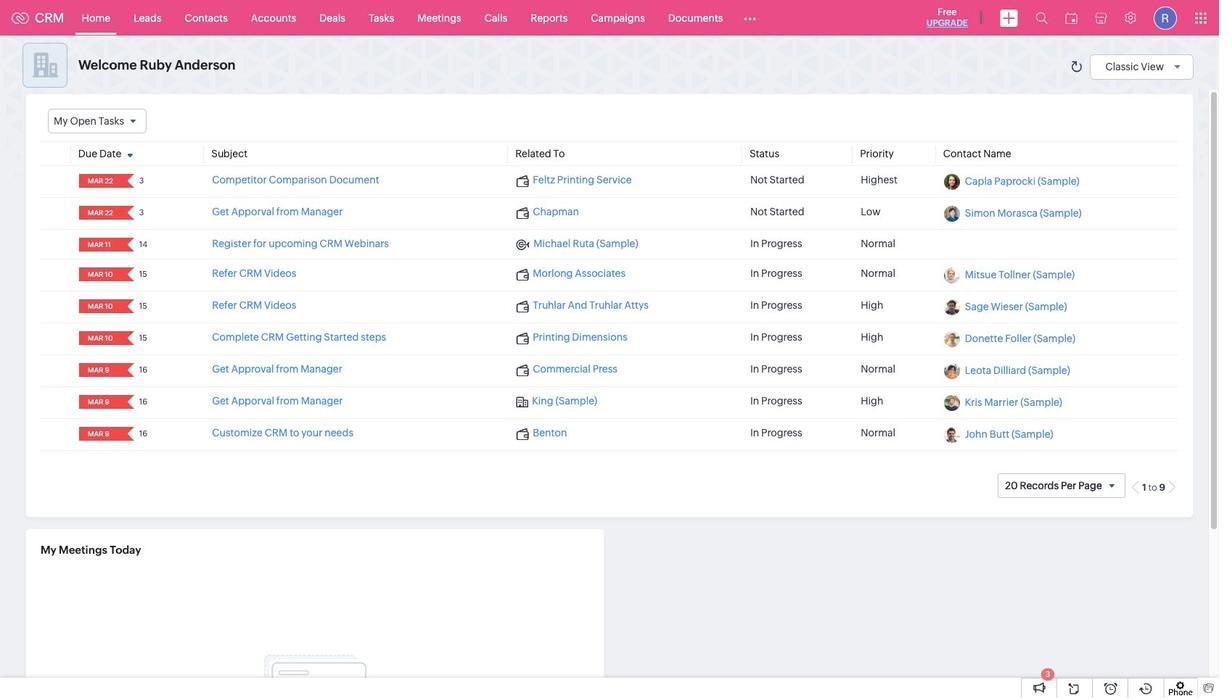 Task type: locate. For each thing, give the bounding box(es) containing it.
profile image
[[1154, 6, 1177, 29]]

None field
[[48, 109, 147, 134], [83, 174, 117, 188], [83, 206, 117, 220], [83, 238, 117, 252], [83, 268, 117, 282], [83, 300, 117, 314], [83, 332, 117, 346], [83, 364, 117, 377], [83, 396, 117, 409], [83, 428, 117, 441], [48, 109, 147, 134], [83, 174, 117, 188], [83, 206, 117, 220], [83, 238, 117, 252], [83, 268, 117, 282], [83, 300, 117, 314], [83, 332, 117, 346], [83, 364, 117, 377], [83, 396, 117, 409], [83, 428, 117, 441]]

search image
[[1036, 12, 1048, 24]]

logo image
[[12, 12, 29, 24]]

create menu element
[[991, 0, 1027, 35]]

calendar image
[[1065, 12, 1078, 24]]



Task type: describe. For each thing, give the bounding box(es) containing it.
search element
[[1027, 0, 1057, 36]]

create menu image
[[1000, 9, 1018, 26]]

Other Modules field
[[735, 6, 766, 29]]

profile element
[[1145, 0, 1186, 35]]



Task type: vqa. For each thing, say whether or not it's contained in the screenshot.
create menu image
yes



